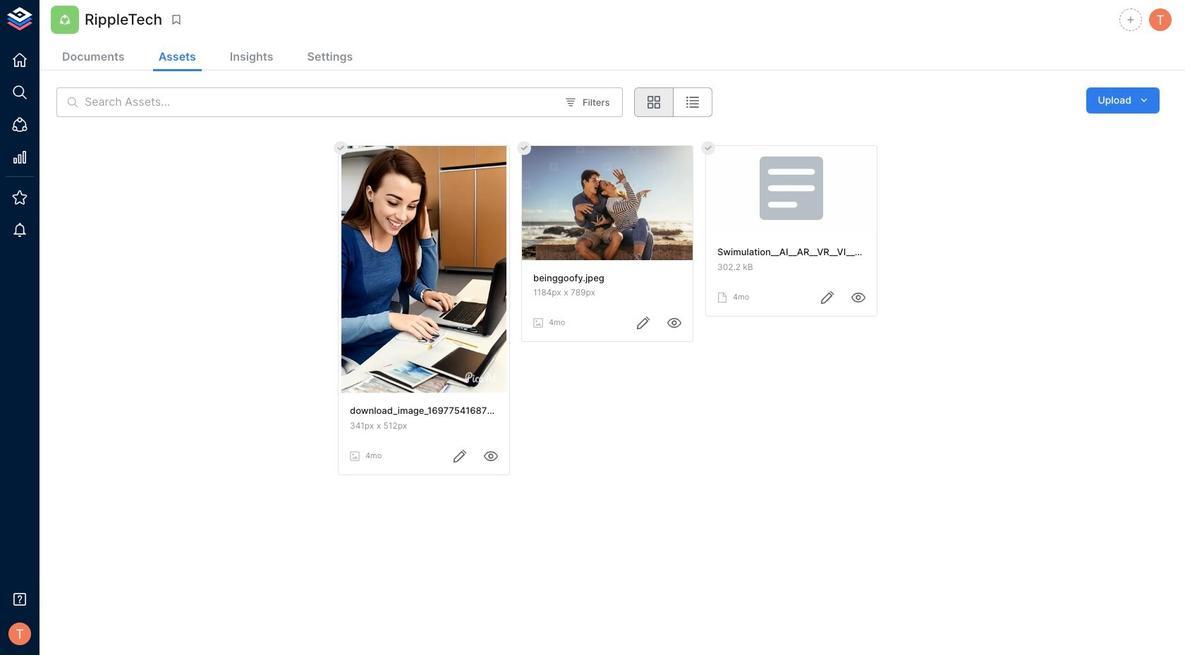 Task type: vqa. For each thing, say whether or not it's contained in the screenshot.
Bookmark icon
yes



Task type: describe. For each thing, give the bounding box(es) containing it.
Search Assets... text field
[[85, 87, 557, 117]]

bookmark image
[[170, 13, 183, 26]]



Task type: locate. For each thing, give the bounding box(es) containing it.
group
[[635, 87, 713, 117]]



